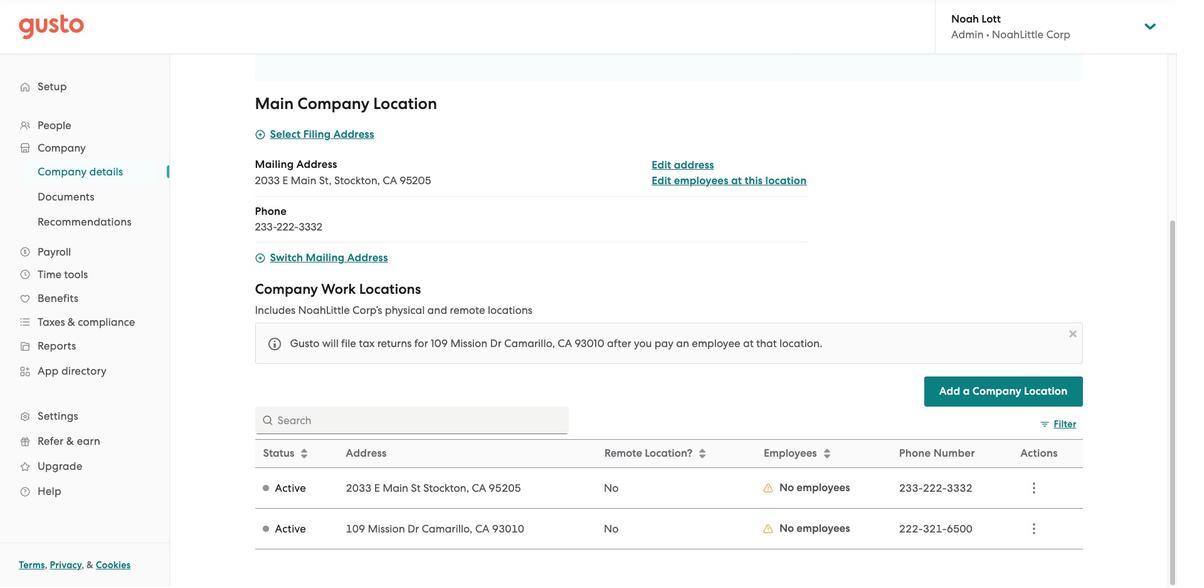 Task type: describe. For each thing, give the bounding box(es) containing it.
taxes & compliance
[[38, 316, 135, 329]]

gusto navigation element
[[0, 54, 169, 524]]

0 vertical spatial main
[[255, 94, 294, 114]]

address down main company location on the top of the page
[[333, 128, 374, 141]]

compliance
[[78, 316, 135, 329]]

select filing address button
[[255, 127, 374, 142]]

add a company location button
[[924, 377, 1083, 407]]

documents link
[[23, 186, 157, 208]]

includes
[[255, 304, 296, 317]]

222-321-6500
[[899, 523, 973, 536]]

that
[[756, 337, 777, 350]]

at inside edit address edit employees at this location
[[731, 174, 742, 188]]

you
[[634, 337, 652, 350]]

add a company location
[[940, 385, 1068, 398]]

recommendations
[[38, 216, 132, 228]]

95205 inside mailing address 2033 e main st, stockton, ca 95205
[[400, 174, 431, 187]]

terms link
[[19, 560, 45, 571]]

remote location? button
[[597, 441, 755, 467]]

•
[[987, 28, 990, 41]]

2033 e main st  stockton, ca 95205
[[346, 482, 521, 495]]

app directory link
[[13, 360, 157, 383]]

stockton, inside mailing address 2033 e main st, stockton, ca 95205
[[334, 174, 380, 187]]

time
[[38, 268, 62, 281]]

mailing address 2033 e main st, stockton, ca 95205
[[255, 158, 431, 187]]

work
[[321, 281, 356, 298]]

main company location
[[255, 94, 437, 114]]

company details
[[38, 166, 123, 178]]

cookies button
[[96, 558, 131, 573]]

admin
[[952, 28, 984, 41]]

company work locations includes noahlittle corp 's physical and remote locations
[[255, 281, 533, 317]]

reports link
[[13, 335, 157, 358]]

phone for number
[[899, 447, 931, 460]]

main company location with option to select different filing and mailing addresses group
[[255, 94, 807, 266]]

222- inside phone 233-222-3332
[[277, 221, 299, 233]]

1 vertical spatial 95205
[[489, 482, 521, 495]]

ca inside mailing address 2033 e main st, stockton, ca 95205
[[383, 174, 397, 187]]

company for company
[[38, 142, 86, 154]]

phone number
[[899, 447, 975, 460]]

this
[[745, 174, 763, 188]]

list containing mailing address
[[255, 157, 807, 243]]

gusto will file tax returns for 109 mission dr  camarillo, ca 93010 after you pay an employee at that location.
[[290, 337, 823, 350]]

tax
[[359, 337, 375, 350]]

select filing address
[[270, 128, 374, 141]]

x image
[[1068, 328, 1079, 341]]

ca inside alert
[[558, 337, 572, 350]]

setup
[[38, 80, 67, 93]]

switch mailing address
[[270, 252, 388, 265]]

location.
[[780, 337, 823, 350]]

0 horizontal spatial camarillo,
[[422, 523, 473, 536]]

1 vertical spatial 109
[[346, 523, 365, 536]]

noah lott admin • noahlittle corp
[[952, 13, 1071, 41]]

recommendations link
[[23, 211, 157, 233]]

lott
[[982, 13, 1001, 26]]

company details link
[[23, 161, 157, 183]]

learn more link
[[285, 41, 358, 56]]

's
[[376, 304, 382, 317]]

filter button
[[1034, 415, 1083, 435]]

will
[[322, 337, 339, 350]]

pay
[[655, 337, 674, 350]]

taxes & compliance button
[[13, 311, 157, 334]]

6500
[[947, 523, 973, 536]]

status
[[263, 447, 294, 460]]

actions
[[1021, 447, 1058, 460]]

privacy link
[[50, 560, 82, 571]]

edit address edit employees at this location
[[652, 159, 807, 188]]

mailing inside button
[[306, 252, 345, 265]]

remote location?
[[605, 447, 693, 460]]

switch
[[270, 252, 303, 265]]

corp for lott
[[1047, 28, 1071, 41]]

an
[[676, 337, 689, 350]]

settings
[[38, 410, 78, 423]]

employees for 233-222-3332
[[797, 482, 850, 495]]

st,
[[319, 174, 332, 187]]

terms
[[19, 560, 45, 571]]

company for company details
[[38, 166, 87, 178]]

filing
[[303, 128, 331, 141]]

setup link
[[13, 75, 157, 98]]

location inside group
[[373, 94, 437, 114]]

gusto
[[290, 337, 320, 350]]

233- inside phone 233-222-3332
[[255, 221, 277, 233]]

and
[[428, 304, 447, 317]]

app directory
[[38, 365, 107, 378]]

terms , privacy , & cookies
[[19, 560, 131, 571]]

privacy
[[50, 560, 82, 571]]

address inside mailing address 2033 e main st, stockton, ca 95205
[[296, 158, 337, 171]]

2 vertical spatial main
[[383, 482, 408, 495]]

phone for 233-
[[255, 205, 287, 218]]

active for 109 mission dr  camarillo, ca 93010
[[275, 523, 306, 536]]

filter
[[1054, 419, 1077, 430]]

address down search field
[[346, 447, 387, 460]]

locations
[[488, 304, 533, 317]]

company inside group
[[298, 94, 370, 114]]

2 , from the left
[[82, 560, 84, 571]]

active for 2033 e main st  stockton, ca 95205
[[275, 482, 306, 495]]

233-222-3332
[[899, 482, 973, 495]]

location?
[[645, 447, 693, 460]]

details
[[89, 166, 123, 178]]

company inside button
[[973, 385, 1022, 398]]

learn more
[[285, 42, 343, 55]]

a
[[963, 385, 970, 398]]

3332 inside phone 233-222-3332
[[299, 221, 322, 233]]

location
[[766, 174, 807, 188]]

1 horizontal spatial 3332
[[947, 482, 973, 495]]

mission inside gusto will file tax returns for 109 mission dr  camarillo, ca 93010 after you pay an employee at that location. alert
[[450, 337, 488, 350]]

321-
[[923, 523, 947, 536]]

app
[[38, 365, 59, 378]]

settings link
[[13, 405, 157, 428]]

employees button
[[756, 441, 891, 467]]

1 vertical spatial 2033
[[346, 482, 372, 495]]

no employees for 222-321-6500
[[780, 523, 850, 536]]

corp for work
[[353, 304, 376, 317]]

payroll button
[[13, 241, 157, 263]]



Task type: locate. For each thing, give the bounding box(es) containing it.
1 horizontal spatial ,
[[82, 560, 84, 571]]

e inside mailing address 2033 e main st, stockton, ca 95205
[[282, 174, 288, 187]]

1 vertical spatial stockton,
[[423, 482, 469, 495]]

1 horizontal spatial 2033
[[346, 482, 372, 495]]

2 vertical spatial &
[[87, 560, 93, 571]]

company up includes
[[255, 281, 318, 298]]

93010 inside alert
[[575, 337, 605, 350]]

109 mission dr  camarillo, ca 93010
[[346, 523, 524, 536]]

3332 up switch mailing address button
[[299, 221, 322, 233]]

main
[[255, 94, 294, 114], [291, 174, 317, 187], [383, 482, 408, 495]]

1 horizontal spatial 95205
[[489, 482, 521, 495]]

at inside alert
[[743, 337, 754, 350]]

2033
[[255, 174, 280, 187], [346, 482, 372, 495]]

1 vertical spatial edit
[[652, 174, 671, 188]]

stockton,
[[334, 174, 380, 187], [423, 482, 469, 495]]

documents
[[38, 191, 95, 203]]

mailing inside mailing address 2033 e main st, stockton, ca 95205
[[255, 158, 294, 171]]

people
[[38, 119, 71, 132]]

0 vertical spatial employees
[[674, 174, 729, 188]]

stockton, right "st"
[[423, 482, 469, 495]]

e up phone 233-222-3332
[[282, 174, 288, 187]]

0 horizontal spatial corp
[[353, 304, 376, 317]]

st
[[411, 482, 421, 495]]

list containing company details
[[0, 159, 169, 235]]

refer
[[38, 435, 64, 448]]

0 vertical spatial 95205
[[400, 174, 431, 187]]

employees inside edit address edit employees at this location
[[674, 174, 729, 188]]

people button
[[13, 114, 157, 137]]

main left "st"
[[383, 482, 408, 495]]

1 horizontal spatial mailing
[[306, 252, 345, 265]]

0 vertical spatial location
[[373, 94, 437, 114]]

0 vertical spatial 109
[[431, 337, 448, 350]]

1 vertical spatial noahlittle
[[298, 304, 350, 317]]

1 vertical spatial 222-
[[923, 482, 947, 495]]

0 vertical spatial noahlittle
[[992, 28, 1044, 41]]

0 vertical spatial phone
[[255, 205, 287, 218]]

0 horizontal spatial phone
[[255, 205, 287, 218]]

1 active from the top
[[275, 482, 306, 495]]

benefits
[[38, 292, 78, 305]]

1 vertical spatial &
[[66, 435, 74, 448]]

address
[[333, 128, 374, 141], [296, 158, 337, 171], [347, 252, 388, 265], [346, 447, 387, 460]]

switch mailing address button
[[255, 251, 388, 266]]

employees
[[764, 447, 817, 460]]

company button
[[13, 137, 157, 159]]

1 horizontal spatial stockton,
[[423, 482, 469, 495]]

2 no employees from the top
[[780, 523, 850, 536]]

0 vertical spatial at
[[731, 174, 742, 188]]

1 horizontal spatial camarillo,
[[504, 337, 555, 350]]

edit left "address"
[[652, 159, 671, 172]]

& for compliance
[[68, 316, 75, 329]]

, left cookies
[[82, 560, 84, 571]]

company right a
[[973, 385, 1022, 398]]

camarillo, inside alert
[[504, 337, 555, 350]]

,
[[45, 560, 48, 571], [82, 560, 84, 571]]

edit employees at this location link
[[652, 174, 807, 188]]

2 edit from the top
[[652, 174, 671, 188]]

at left that
[[743, 337, 754, 350]]

1 vertical spatial employees
[[797, 482, 850, 495]]

109 inside alert
[[431, 337, 448, 350]]

0 horizontal spatial location
[[373, 94, 437, 114]]

95205
[[400, 174, 431, 187], [489, 482, 521, 495]]

0 horizontal spatial e
[[282, 174, 288, 187]]

0 horizontal spatial 109
[[346, 523, 365, 536]]

reports
[[38, 340, 76, 353]]

1 vertical spatial no employees
[[780, 523, 850, 536]]

0 horizontal spatial mailing
[[255, 158, 294, 171]]

& right "taxes"
[[68, 316, 75, 329]]

1 horizontal spatial e
[[374, 482, 380, 495]]

company up the select filing address
[[298, 94, 370, 114]]

edit address button
[[652, 158, 714, 173]]

0 horizontal spatial ,
[[45, 560, 48, 571]]

, left privacy link
[[45, 560, 48, 571]]

mailing up work
[[306, 252, 345, 265]]

tools
[[64, 268, 88, 281]]

1 edit from the top
[[652, 159, 671, 172]]

phone left number
[[899, 447, 931, 460]]

noahlittle inside noah lott admin • noahlittle corp
[[992, 28, 1044, 41]]

returns
[[377, 337, 412, 350]]

help link
[[13, 481, 157, 503]]

& left cookies
[[87, 560, 93, 571]]

home image
[[19, 14, 84, 39]]

1 vertical spatial at
[[743, 337, 754, 350]]

refer & earn link
[[13, 430, 157, 453]]

2 active from the top
[[275, 523, 306, 536]]

time tools button
[[13, 263, 157, 286]]

file
[[341, 337, 356, 350]]

222- down the 233-222-3332
[[899, 523, 923, 536]]

at
[[731, 174, 742, 188], [743, 337, 754, 350]]

& inside refer & earn link
[[66, 435, 74, 448]]

noah
[[952, 13, 979, 26]]

upgrade link
[[13, 455, 157, 478]]

corp
[[1047, 28, 1071, 41], [353, 304, 376, 317]]

for
[[414, 337, 428, 350]]

2033 inside mailing address 2033 e main st, stockton, ca 95205
[[255, 174, 280, 187]]

0 horizontal spatial 3332
[[299, 221, 322, 233]]

directory
[[61, 365, 107, 378]]

address up st,
[[296, 158, 337, 171]]

1 vertical spatial phone
[[899, 447, 931, 460]]

benefits link
[[13, 287, 157, 310]]

corp inside company work locations includes noahlittle corp 's physical and remote locations
[[353, 304, 376, 317]]

e
[[282, 174, 288, 187], [374, 482, 380, 495]]

0 vertical spatial dr
[[490, 337, 502, 350]]

1 horizontal spatial noahlittle
[[992, 28, 1044, 41]]

2 vertical spatial employees
[[797, 523, 850, 536]]

list containing people
[[0, 114, 169, 504]]

1 vertical spatial camarillo,
[[422, 523, 473, 536]]

0 vertical spatial active
[[275, 482, 306, 495]]

&
[[68, 316, 75, 329], [66, 435, 74, 448], [87, 560, 93, 571]]

employees for 222-321-6500
[[797, 523, 850, 536]]

add
[[940, 385, 961, 398]]

1 vertical spatial active
[[275, 523, 306, 536]]

edit down edit address button
[[652, 174, 671, 188]]

1 horizontal spatial 233-
[[899, 482, 923, 495]]

dr down "st"
[[408, 523, 419, 536]]

help
[[38, 486, 61, 498]]

1 vertical spatial 233-
[[899, 482, 923, 495]]

no
[[780, 482, 794, 495], [604, 482, 619, 495], [780, 523, 794, 536], [604, 523, 619, 536]]

main left st,
[[291, 174, 317, 187]]

1 no employees from the top
[[780, 482, 850, 495]]

& left earn on the left bottom of page
[[66, 435, 74, 448]]

0 vertical spatial &
[[68, 316, 75, 329]]

dr down locations at the bottom of the page
[[490, 337, 502, 350]]

1 vertical spatial 3332
[[947, 482, 973, 495]]

1 horizontal spatial phone
[[899, 447, 931, 460]]

refer & earn
[[38, 435, 100, 448]]

1 horizontal spatial 109
[[431, 337, 448, 350]]

0 horizontal spatial dr
[[408, 523, 419, 536]]

1 vertical spatial mission
[[368, 523, 405, 536]]

noahlittle inside company work locations includes noahlittle corp 's physical and remote locations
[[298, 304, 350, 317]]

company inside dropdown button
[[38, 142, 86, 154]]

0 vertical spatial corp
[[1047, 28, 1071, 41]]

0 vertical spatial mission
[[450, 337, 488, 350]]

list
[[0, 114, 169, 504], [255, 157, 807, 243], [0, 159, 169, 235]]

location inside button
[[1024, 385, 1068, 398]]

phone element
[[255, 204, 807, 243]]

after
[[607, 337, 632, 350]]

e left "st"
[[374, 482, 380, 495]]

& for earn
[[66, 435, 74, 448]]

233- up switch
[[255, 221, 277, 233]]

0 horizontal spatial 2033
[[255, 174, 280, 187]]

address
[[674, 159, 714, 172]]

stockton, right st,
[[334, 174, 380, 187]]

remote
[[605, 447, 642, 460]]

2033 up phone 233-222-3332
[[255, 174, 280, 187]]

dr inside alert
[[490, 337, 502, 350]]

status button
[[256, 441, 338, 467]]

0 horizontal spatial at
[[731, 174, 742, 188]]

0 horizontal spatial 93010
[[492, 523, 524, 536]]

0 vertical spatial 222-
[[277, 221, 299, 233]]

222- down phone number
[[923, 482, 947, 495]]

camarillo, down locations at the bottom of the page
[[504, 337, 555, 350]]

233- down phone number
[[899, 482, 923, 495]]

0 horizontal spatial 95205
[[400, 174, 431, 187]]

camarillo, down 2033 e main st  stockton, ca 95205
[[422, 523, 473, 536]]

0 vertical spatial 2033
[[255, 174, 280, 187]]

1 horizontal spatial mission
[[450, 337, 488, 350]]

& inside the taxes & compliance "dropdown button"
[[68, 316, 75, 329]]

phone
[[255, 205, 287, 218], [899, 447, 931, 460]]

1 horizontal spatial dr
[[490, 337, 502, 350]]

0 horizontal spatial noahlittle
[[298, 304, 350, 317]]

phone up switch
[[255, 205, 287, 218]]

1 vertical spatial corp
[[353, 304, 376, 317]]

0 horizontal spatial stockton,
[[334, 174, 380, 187]]

noahlittle for lott
[[992, 28, 1044, 41]]

0 horizontal spatial 233-
[[255, 221, 277, 233]]

remote
[[450, 304, 485, 317]]

mission down "remote"
[[450, 337, 488, 350]]

active
[[275, 482, 306, 495], [275, 523, 306, 536]]

222- up switch
[[277, 221, 299, 233]]

company down people on the left of page
[[38, 142, 86, 154]]

noahlittle right •
[[992, 28, 1044, 41]]

0 vertical spatial e
[[282, 174, 288, 187]]

0 vertical spatial edit
[[652, 159, 671, 172]]

gusto will file tax returns for 109 mission dr  camarillo, ca 93010 after you pay an employee at that location. alert
[[255, 323, 1083, 364]]

locations
[[359, 281, 421, 298]]

0 vertical spatial 3332
[[299, 221, 322, 233]]

1 horizontal spatial at
[[743, 337, 754, 350]]

employee
[[692, 337, 741, 350]]

noahlittle for work
[[298, 304, 350, 317]]

3332
[[299, 221, 322, 233], [947, 482, 973, 495]]

1 vertical spatial location
[[1024, 385, 1068, 398]]

0 horizontal spatial mission
[[368, 523, 405, 536]]

main inside mailing address 2033 e main st, stockton, ca 95205
[[291, 174, 317, 187]]

2 vertical spatial 222-
[[899, 523, 923, 536]]

payroll
[[38, 246, 71, 258]]

select
[[270, 128, 301, 141]]

0 vertical spatial camarillo,
[[504, 337, 555, 350]]

1 horizontal spatial location
[[1024, 385, 1068, 398]]

time tools
[[38, 268, 88, 281]]

camarillo,
[[504, 337, 555, 350], [422, 523, 473, 536]]

1 horizontal spatial corp
[[1047, 28, 1071, 41]]

1 vertical spatial main
[[291, 174, 317, 187]]

0 vertical spatial mailing
[[255, 158, 294, 171]]

1 vertical spatial 93010
[[492, 523, 524, 536]]

1 vertical spatial e
[[374, 482, 380, 495]]

Search field
[[255, 407, 569, 435]]

at left this
[[731, 174, 742, 188]]

0 vertical spatial no employees
[[780, 482, 850, 495]]

corp inside noah lott admin • noahlittle corp
[[1047, 28, 1071, 41]]

3332 down number
[[947, 482, 973, 495]]

mission down 2033 e main st  stockton, ca 95205
[[368, 523, 405, 536]]

earn
[[77, 435, 100, 448]]

no employees for 233-222-3332
[[780, 482, 850, 495]]

company for company work locations includes noahlittle corp 's physical and remote locations
[[255, 281, 318, 298]]

main up 'select'
[[255, 94, 294, 114]]

1 , from the left
[[45, 560, 48, 571]]

phone inside phone 233-222-3332
[[255, 205, 287, 218]]

more
[[316, 42, 343, 55]]

1 vertical spatial dr
[[408, 523, 419, 536]]

noahlittle down work
[[298, 304, 350, 317]]

company inside company work locations includes noahlittle corp 's physical and remote locations
[[255, 281, 318, 298]]

0 vertical spatial 93010
[[575, 337, 605, 350]]

0 vertical spatial 233-
[[255, 221, 277, 233]]

mailing down 'select'
[[255, 158, 294, 171]]

2033 left "st"
[[346, 482, 372, 495]]

company up documents
[[38, 166, 87, 178]]

location
[[373, 94, 437, 114], [1024, 385, 1068, 398]]

upgrade
[[38, 460, 82, 473]]

1 horizontal spatial 93010
[[575, 337, 605, 350]]

1 vertical spatial mailing
[[306, 252, 345, 265]]

109
[[431, 337, 448, 350], [346, 523, 365, 536]]

233-
[[255, 221, 277, 233], [899, 482, 923, 495]]

address up locations
[[347, 252, 388, 265]]

0 vertical spatial stockton,
[[334, 174, 380, 187]]

mailing address element
[[255, 157, 807, 197]]



Task type: vqa. For each thing, say whether or not it's contained in the screenshot.
the Benefits link
yes



